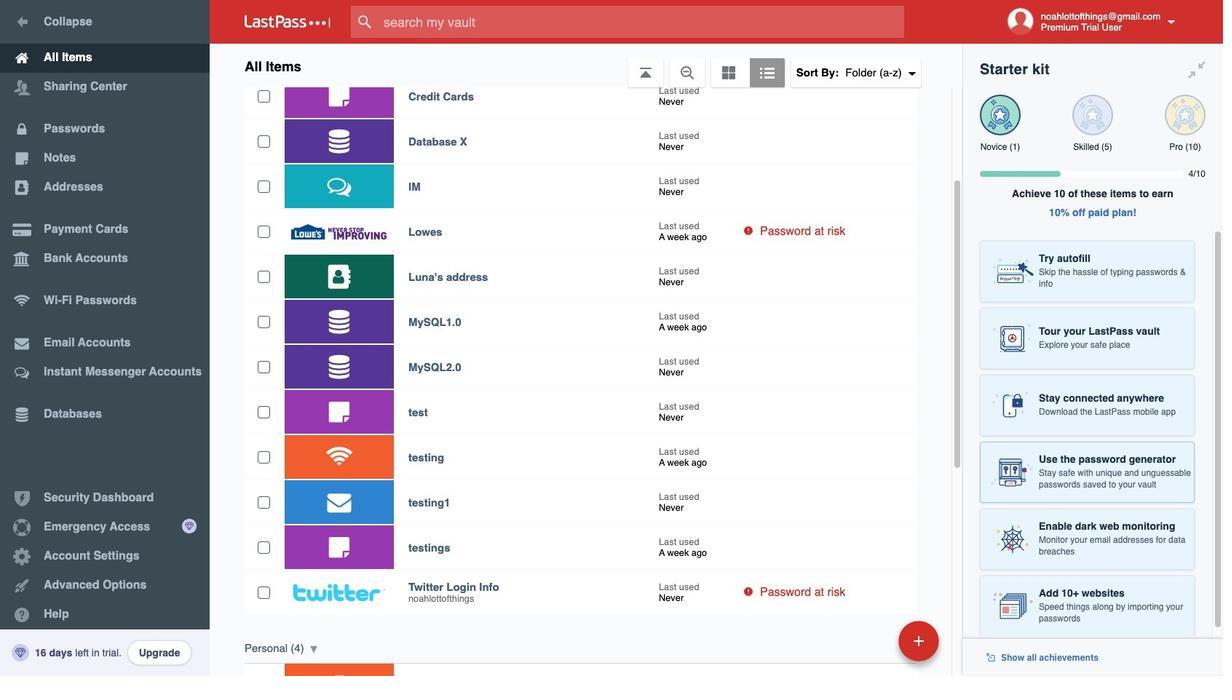 Task type: vqa. For each thing, say whether or not it's contained in the screenshot.
CLEAR SEARCH ICON
no



Task type: locate. For each thing, give the bounding box(es) containing it.
new item element
[[799, 621, 945, 662]]

lastpass image
[[245, 15, 331, 28]]

main navigation navigation
[[0, 0, 210, 677]]

search my vault text field
[[351, 6, 933, 38]]



Task type: describe. For each thing, give the bounding box(es) containing it.
Search search field
[[351, 6, 933, 38]]

new item navigation
[[799, 617, 948, 677]]

vault options navigation
[[210, 44, 963, 87]]



